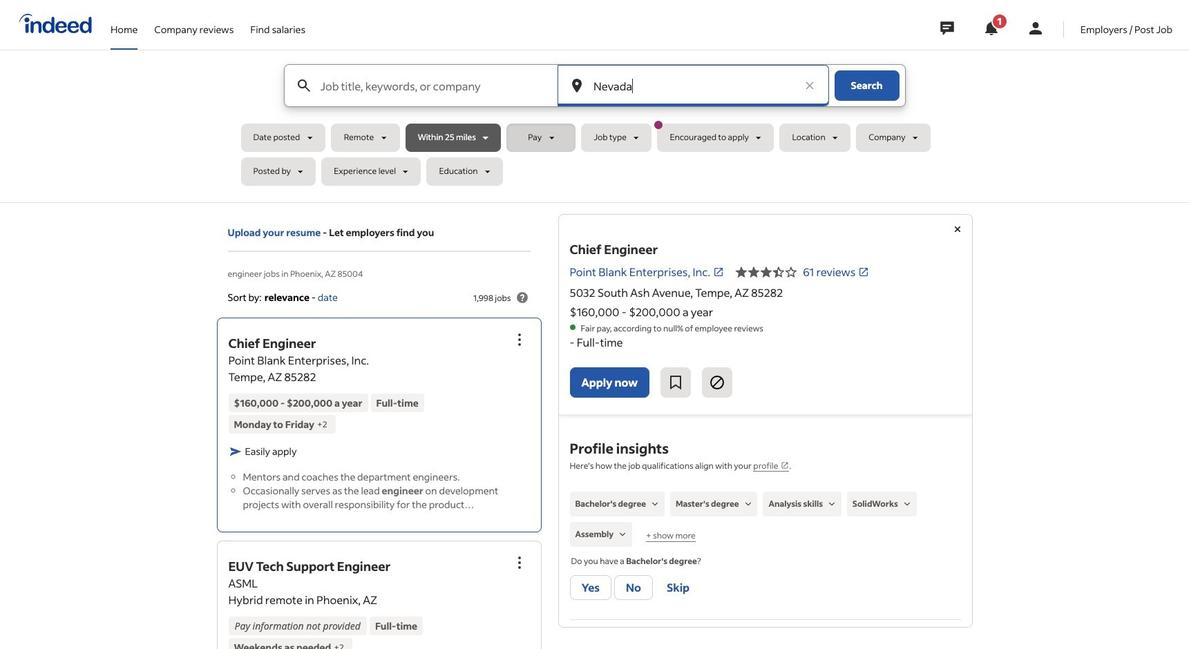 Task type: vqa. For each thing, say whether or not it's contained in the screenshot.
'pagination' "navigation" on the left bottom of page
no



Task type: describe. For each thing, give the bounding box(es) containing it.
not interested image
[[709, 375, 726, 391]]

profile (opens in a new window) image
[[781, 462, 789, 470]]

close job details image
[[949, 221, 966, 238]]

3.4 out of 5 stars image
[[735, 264, 798, 281]]



Task type: locate. For each thing, give the bounding box(es) containing it.
save this job image
[[667, 375, 684, 391]]

point blank enterprises, inc. (opens in a new tab) image
[[713, 267, 724, 278]]

missing qualification image
[[826, 498, 838, 511]]

Edit location text field
[[591, 65, 796, 106]]

messages unread count 0 image
[[938, 15, 956, 42]]

clear location input image
[[803, 79, 816, 93]]

None search field
[[241, 64, 948, 191]]

account image
[[1027, 20, 1044, 37]]

job actions for chief engineer is collapsed image
[[511, 332, 528, 349]]

missing qualification image
[[649, 498, 661, 511], [742, 498, 754, 511], [901, 498, 913, 511], [616, 529, 629, 541]]

3.4 out of 5 stars. link to 61 reviews company ratings (opens in a new tab) image
[[859, 267, 870, 278]]

job actions for euv tech support engineer is collapsed image
[[511, 555, 528, 572]]

help icon image
[[514, 290, 530, 306]]

search: Job title, keywords, or company text field
[[318, 65, 556, 106]]



